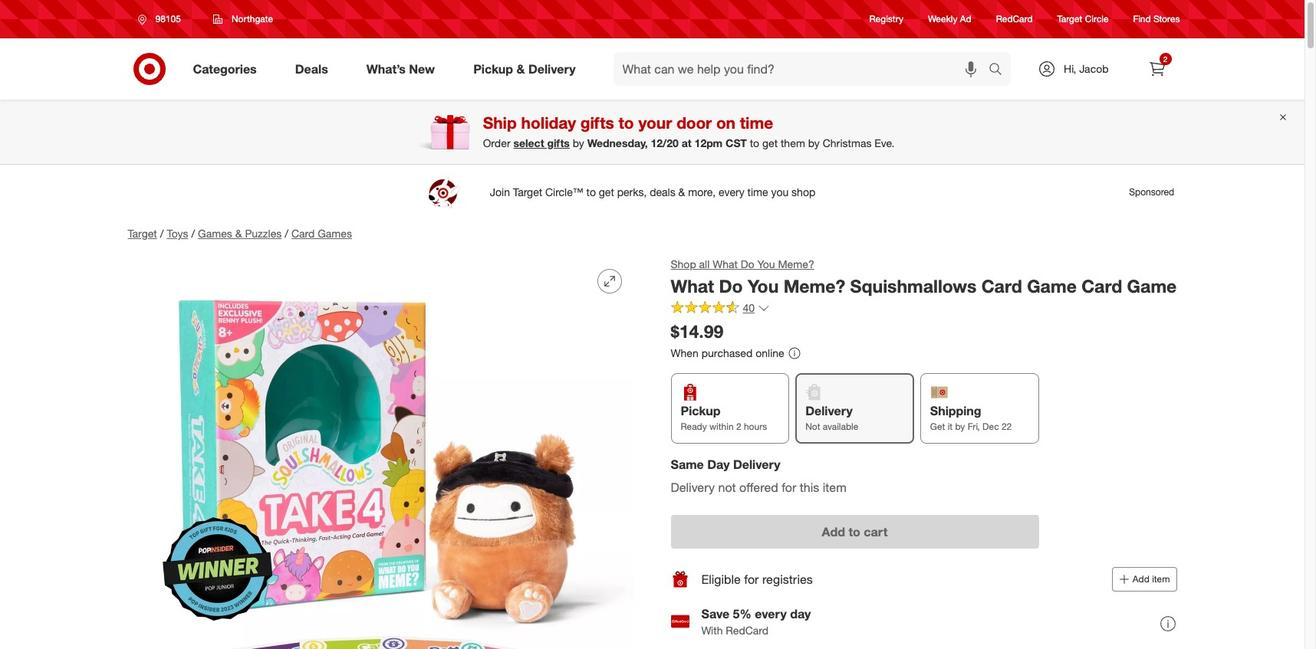 Task type: locate. For each thing, give the bounding box(es) containing it.
40
[[743, 301, 755, 314]]

this
[[800, 481, 820, 496]]

to inside button
[[849, 525, 861, 540]]

& up ship
[[517, 61, 525, 76]]

at
[[682, 137, 692, 150]]

eligible for registries
[[702, 572, 813, 588]]

shop
[[671, 258, 697, 271]]

0 vertical spatial add
[[822, 525, 846, 540]]

0 horizontal spatial to
[[619, 113, 634, 133]]

1 horizontal spatial item
[[1153, 574, 1171, 586]]

for right eligible
[[745, 572, 759, 588]]

delivery up available
[[806, 404, 853, 419]]

/ right toys link
[[191, 227, 195, 240]]

0 vertical spatial to
[[619, 113, 634, 133]]

redcard down 5%
[[726, 625, 769, 638]]

them
[[781, 137, 806, 150]]

0 horizontal spatial target
[[128, 227, 157, 240]]

do up the 40 link
[[719, 275, 743, 297]]

2 inside pickup ready within 2 hours
[[737, 422, 742, 433]]

2 game from the left
[[1128, 275, 1177, 297]]

redcard link
[[997, 13, 1033, 26]]

& left puzzles
[[235, 227, 242, 240]]

registry link
[[870, 13, 904, 26]]

card
[[292, 227, 315, 240], [982, 275, 1023, 297], [1082, 275, 1123, 297]]

item inside button
[[1153, 574, 1171, 586]]

0 vertical spatial pickup
[[474, 61, 513, 76]]

weekly ad
[[929, 13, 972, 25]]

it
[[948, 422, 953, 433]]

1 vertical spatial pickup
[[681, 404, 721, 419]]

eve.
[[875, 137, 895, 150]]

pickup up ship
[[474, 61, 513, 76]]

what right all
[[713, 258, 738, 271]]

with
[[702, 625, 723, 638]]

1 vertical spatial for
[[745, 572, 759, 588]]

jacob
[[1080, 62, 1109, 75]]

2
[[1164, 54, 1168, 64], [737, 422, 742, 433]]

shipping
[[931, 404, 982, 419]]

redcard
[[997, 13, 1033, 25], [726, 625, 769, 638]]

0 vertical spatial 2
[[1164, 54, 1168, 64]]

1 vertical spatial redcard
[[726, 625, 769, 638]]

0 horizontal spatial add
[[822, 525, 846, 540]]

1 horizontal spatial 2
[[1164, 54, 1168, 64]]

0 horizontal spatial /
[[160, 227, 164, 240]]

2 games from the left
[[318, 227, 352, 240]]

delivery up holiday
[[529, 61, 576, 76]]

gifts up wednesday,
[[581, 113, 614, 133]]

2 horizontal spatial by
[[956, 422, 966, 433]]

dec
[[983, 422, 1000, 433]]

delivery up delivery not offered for this item
[[734, 457, 781, 472]]

by right them
[[809, 137, 820, 150]]

1 horizontal spatial game
[[1128, 275, 1177, 297]]

what down shop
[[671, 275, 715, 297]]

0 vertical spatial you
[[758, 258, 775, 271]]

to up wednesday,
[[619, 113, 634, 133]]

1 vertical spatial target
[[128, 227, 157, 240]]

1 horizontal spatial add
[[1133, 574, 1150, 586]]

/
[[160, 227, 164, 240], [191, 227, 195, 240], [285, 227, 289, 240]]

pickup inside pickup ready within 2 hours
[[681, 404, 721, 419]]

gifts down holiday
[[547, 137, 570, 150]]

target left circle on the top right of page
[[1058, 13, 1083, 25]]

shipping get it by fri, dec 22
[[931, 404, 1012, 433]]

1 horizontal spatial &
[[517, 61, 525, 76]]

games & puzzles link
[[198, 227, 282, 240]]

add to cart button
[[671, 516, 1039, 550]]

40 link
[[671, 301, 771, 318]]

game
[[1028, 275, 1077, 297], [1128, 275, 1177, 297]]

0 horizontal spatial game
[[1028, 275, 1077, 297]]

1 vertical spatial what
[[671, 275, 715, 297]]

by right it
[[956, 422, 966, 433]]

/ right puzzles
[[285, 227, 289, 240]]

1 vertical spatial gifts
[[547, 137, 570, 150]]

on
[[717, 113, 736, 133]]

you up 40
[[748, 275, 779, 297]]

1 horizontal spatial by
[[809, 137, 820, 150]]

to
[[619, 113, 634, 133], [750, 137, 760, 150], [849, 525, 861, 540]]

0 vertical spatial &
[[517, 61, 525, 76]]

deals
[[295, 61, 328, 76]]

redcard right ad
[[997, 13, 1033, 25]]

pickup & delivery
[[474, 61, 576, 76]]

day
[[708, 457, 730, 472]]

1 vertical spatial add
[[1133, 574, 1150, 586]]

0 horizontal spatial games
[[198, 227, 232, 240]]

weekly ad link
[[929, 13, 972, 26]]

1 horizontal spatial games
[[318, 227, 352, 240]]

2 link
[[1141, 52, 1174, 86]]

pickup
[[474, 61, 513, 76], [681, 404, 721, 419]]

0 horizontal spatial for
[[745, 572, 759, 588]]

by down holiday
[[573, 137, 585, 150]]

&
[[517, 61, 525, 76], [235, 227, 242, 240]]

registry
[[870, 13, 904, 25]]

1 horizontal spatial to
[[750, 137, 760, 150]]

1 horizontal spatial pickup
[[681, 404, 721, 419]]

games right puzzles
[[318, 227, 352, 240]]

1 vertical spatial &
[[235, 227, 242, 240]]

delivery down same
[[671, 481, 715, 496]]

2 inside 2 link
[[1164, 54, 1168, 64]]

what's new
[[367, 61, 435, 76]]

to left cart
[[849, 525, 861, 540]]

0 vertical spatial target
[[1058, 13, 1083, 25]]

item
[[823, 481, 847, 496], [1153, 574, 1171, 586]]

2 vertical spatial to
[[849, 525, 861, 540]]

you right all
[[758, 258, 775, 271]]

1 horizontal spatial redcard
[[997, 13, 1033, 25]]

2 horizontal spatial /
[[285, 227, 289, 240]]

weekly
[[929, 13, 958, 25]]

meme?
[[778, 258, 815, 271], [784, 275, 846, 297]]

5%
[[733, 607, 752, 622]]

add item button
[[1113, 568, 1178, 593]]

delivery inside delivery not available
[[806, 404, 853, 419]]

pickup up ready
[[681, 404, 721, 419]]

1 horizontal spatial for
[[782, 481, 797, 496]]

1 vertical spatial to
[[750, 137, 760, 150]]

cart
[[864, 525, 888, 540]]

1 games from the left
[[198, 227, 232, 240]]

1 vertical spatial 2
[[737, 422, 742, 433]]

0 horizontal spatial &
[[235, 227, 242, 240]]

2 horizontal spatial to
[[849, 525, 861, 540]]

card games link
[[292, 227, 352, 240]]

/ left toys
[[160, 227, 164, 240]]

registries
[[763, 572, 813, 588]]

circle
[[1086, 13, 1109, 25]]

add item
[[1133, 574, 1171, 586]]

for left this
[[782, 481, 797, 496]]

ship holiday gifts to your door on time order select gifts by wednesday, 12/20 at 12pm cst to get them by christmas eve.
[[483, 113, 895, 150]]

$14.99
[[671, 321, 724, 342]]

0 horizontal spatial card
[[292, 227, 315, 240]]

0 vertical spatial for
[[782, 481, 797, 496]]

2 down stores
[[1164, 54, 1168, 64]]

1 vertical spatial item
[[1153, 574, 1171, 586]]

0 vertical spatial meme?
[[778, 258, 815, 271]]

ad
[[961, 13, 972, 25]]

to left 'get'
[[750, 137, 760, 150]]

you
[[758, 258, 775, 271], [748, 275, 779, 297]]

target
[[1058, 13, 1083, 25], [128, 227, 157, 240]]

0 horizontal spatial 2
[[737, 422, 742, 433]]

1 horizontal spatial /
[[191, 227, 195, 240]]

every
[[755, 607, 787, 622]]

categories link
[[180, 52, 276, 86]]

hi,
[[1064, 62, 1077, 75]]

for
[[782, 481, 797, 496], [745, 572, 759, 588]]

pickup & delivery link
[[461, 52, 595, 86]]

categories
[[193, 61, 257, 76]]

0 vertical spatial redcard
[[997, 13, 1033, 25]]

98105 button
[[128, 5, 197, 33]]

gifts
[[581, 113, 614, 133], [547, 137, 570, 150]]

save
[[702, 607, 730, 622]]

pickup for ready
[[681, 404, 721, 419]]

What can we help you find? suggestions appear below search field
[[614, 52, 993, 86]]

what
[[713, 258, 738, 271], [671, 275, 715, 297]]

northgate button
[[203, 5, 283, 33]]

0 horizontal spatial pickup
[[474, 61, 513, 76]]

do right all
[[741, 258, 755, 271]]

0 horizontal spatial gifts
[[547, 137, 570, 150]]

ship
[[483, 113, 517, 133]]

new
[[409, 61, 435, 76]]

door
[[677, 113, 712, 133]]

do
[[741, 258, 755, 271], [719, 275, 743, 297]]

98105
[[155, 13, 181, 25]]

games right toys
[[198, 227, 232, 240]]

2 left "hours"
[[737, 422, 742, 433]]

target left toys link
[[128, 227, 157, 240]]

shop all what do you meme? what do you meme? squishmallows card game card game
[[671, 258, 1177, 297]]

1 horizontal spatial target
[[1058, 13, 1083, 25]]

0 horizontal spatial item
[[823, 481, 847, 496]]

0 horizontal spatial by
[[573, 137, 585, 150]]

squishmallows
[[851, 275, 977, 297]]

0 horizontal spatial redcard
[[726, 625, 769, 638]]

0 vertical spatial gifts
[[581, 113, 614, 133]]

find
[[1134, 13, 1152, 25]]

purchased
[[702, 347, 753, 360]]

1 vertical spatial do
[[719, 275, 743, 297]]



Task type: vqa. For each thing, say whether or not it's contained in the screenshot.
first Cat from left
no



Task type: describe. For each thing, give the bounding box(es) containing it.
available
[[823, 422, 859, 433]]

christmas
[[823, 137, 872, 150]]

day
[[790, 607, 811, 622]]

within
[[710, 422, 734, 433]]

time
[[740, 113, 774, 133]]

get
[[931, 422, 946, 433]]

12pm
[[695, 137, 723, 150]]

22
[[1002, 422, 1012, 433]]

fri,
[[968, 422, 980, 433]]

hi, jacob
[[1064, 62, 1109, 75]]

stores
[[1154, 13, 1181, 25]]

order
[[483, 137, 511, 150]]

northgate
[[232, 13, 273, 25]]

add for add to cart
[[822, 525, 846, 540]]

redcard inside 'save 5% every day with redcard'
[[726, 625, 769, 638]]

1 / from the left
[[160, 227, 164, 240]]

find stores
[[1134, 13, 1181, 25]]

pickup for &
[[474, 61, 513, 76]]

pickup ready within 2 hours
[[681, 404, 767, 433]]

what's
[[367, 61, 406, 76]]

advertisement region
[[115, 174, 1190, 211]]

delivery not available
[[806, 404, 859, 433]]

target circle
[[1058, 13, 1109, 25]]

find stores link
[[1134, 13, 1181, 26]]

wednesday,
[[588, 137, 648, 150]]

toys
[[167, 227, 188, 240]]

online
[[756, 347, 785, 360]]

0 vertical spatial what
[[713, 258, 738, 271]]

what do you meme? squishmallows card game card game, 1 of 19 image
[[128, 257, 634, 650]]

when purchased online
[[671, 347, 785, 360]]

ready
[[681, 422, 707, 433]]

1 horizontal spatial card
[[982, 275, 1023, 297]]

0 vertical spatial do
[[741, 258, 755, 271]]

search button
[[982, 52, 1019, 89]]

2 horizontal spatial card
[[1082, 275, 1123, 297]]

not
[[719, 481, 736, 496]]

holiday
[[521, 113, 576, 133]]

1 vertical spatial meme?
[[784, 275, 846, 297]]

add for add item
[[1133, 574, 1150, 586]]

1 vertical spatial you
[[748, 275, 779, 297]]

search
[[982, 63, 1019, 78]]

target for target / toys / games & puzzles / card games
[[128, 227, 157, 240]]

hours
[[744, 422, 767, 433]]

your
[[639, 113, 673, 133]]

select
[[514, 137, 545, 150]]

target link
[[128, 227, 157, 240]]

12/20
[[651, 137, 679, 150]]

1 game from the left
[[1028, 275, 1077, 297]]

0 vertical spatial item
[[823, 481, 847, 496]]

same
[[671, 457, 704, 472]]

offered
[[740, 481, 779, 496]]

eligible
[[702, 572, 741, 588]]

when
[[671, 347, 699, 360]]

not
[[806, 422, 821, 433]]

same day delivery
[[671, 457, 781, 472]]

3 / from the left
[[285, 227, 289, 240]]

target / toys / games & puzzles / card games
[[128, 227, 352, 240]]

toys link
[[167, 227, 188, 240]]

puzzles
[[245, 227, 282, 240]]

save 5% every day with redcard
[[702, 607, 811, 638]]

target circle link
[[1058, 13, 1109, 26]]

target for target circle
[[1058, 13, 1083, 25]]

by inside the shipping get it by fri, dec 22
[[956, 422, 966, 433]]

add to cart
[[822, 525, 888, 540]]

get
[[763, 137, 778, 150]]

cst
[[726, 137, 747, 150]]

all
[[700, 258, 710, 271]]

deals link
[[282, 52, 347, 86]]

2 / from the left
[[191, 227, 195, 240]]

delivery not offered for this item
[[671, 481, 847, 496]]

1 horizontal spatial gifts
[[581, 113, 614, 133]]



